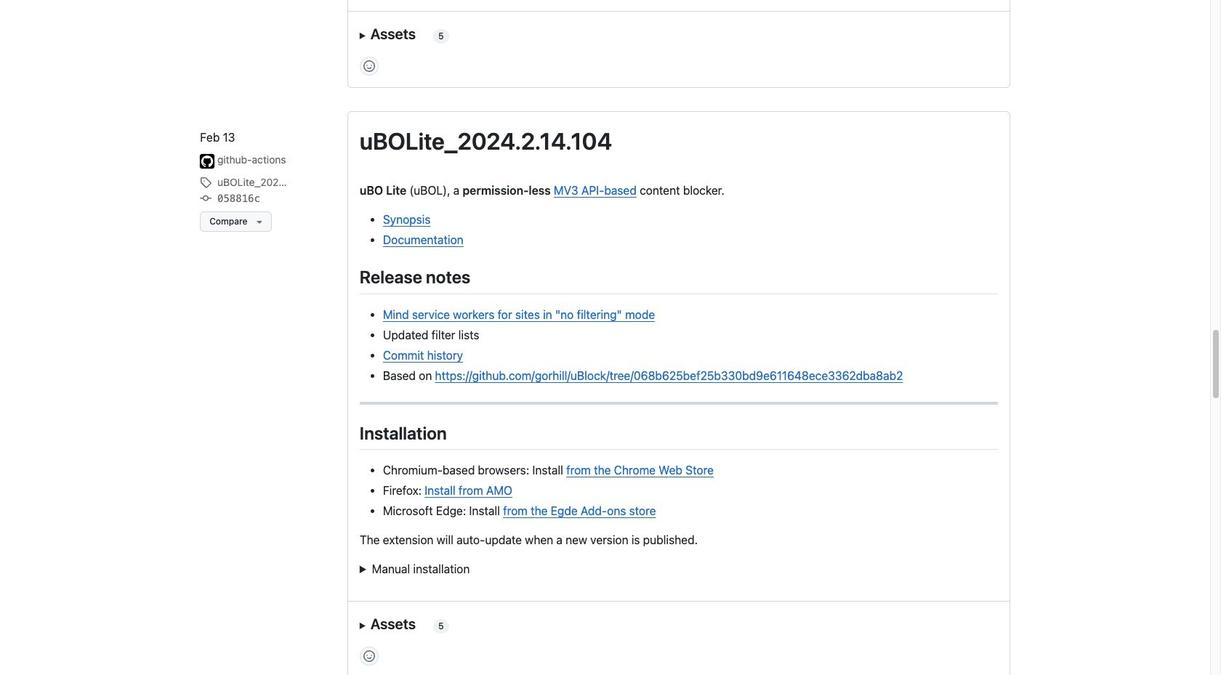 Task type: describe. For each thing, give the bounding box(es) containing it.
commit image
[[200, 192, 212, 204]]

add or remove reactions image for 2nd add or remove reactions element
[[363, 650, 375, 662]]

1 add or remove reactions element from the top
[[360, 57, 379, 76]]

2 add or remove reactions element from the top
[[360, 647, 379, 666]]

triangle down image
[[253, 216, 265, 227]]



Task type: vqa. For each thing, say whether or not it's contained in the screenshot.
the 'Tag' image
yes



Task type: locate. For each thing, give the bounding box(es) containing it.
1 vertical spatial add or remove reactions image
[[363, 650, 375, 662]]

1 vertical spatial add or remove reactions element
[[360, 647, 379, 666]]

0 vertical spatial add or remove reactions element
[[360, 57, 379, 76]]

2 add or remove reactions image from the top
[[363, 650, 375, 662]]

add or remove reactions image for 1st add or remove reactions element
[[363, 61, 375, 72]]

0 vertical spatial add or remove reactions image
[[363, 61, 375, 72]]

tag image
[[200, 176, 212, 188]]

1 add or remove reactions image from the top
[[363, 61, 375, 72]]

add or remove reactions image
[[363, 61, 375, 72], [363, 650, 375, 662]]

add or remove reactions element
[[360, 57, 379, 76], [360, 647, 379, 666]]

@github actions image
[[200, 154, 215, 168]]



